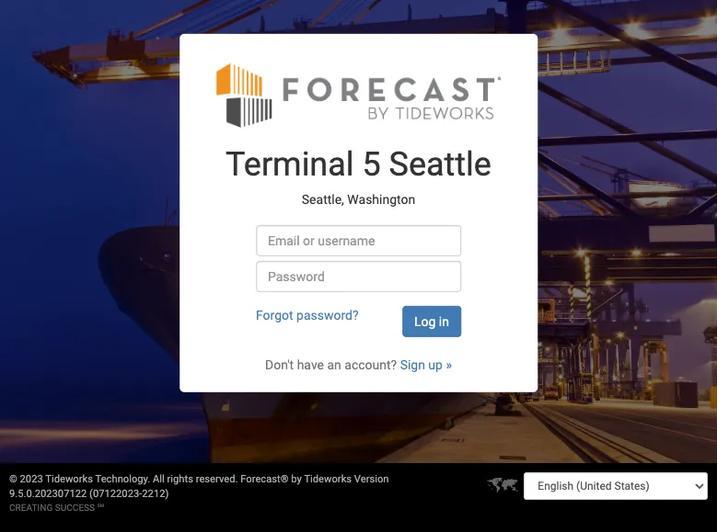 Task type: describe. For each thing, give the bounding box(es) containing it.
technology.
[[95, 474, 150, 486]]

forgot password? link
[[256, 308, 359, 323]]

by
[[291, 474, 302, 486]]

up
[[428, 358, 443, 373]]

an
[[327, 358, 341, 373]]

all
[[153, 474, 165, 486]]

don't have an account? sign up »
[[265, 358, 452, 373]]

account?
[[344, 358, 397, 373]]

tideworks for 2023
[[45, 474, 93, 486]]

forecast®
[[240, 474, 289, 486]]

»
[[446, 358, 452, 373]]

forgot
[[256, 308, 293, 323]]

seattle,
[[302, 192, 344, 207]]

Email or username text field
[[256, 225, 461, 257]]

log
[[414, 315, 436, 329]]

forgot password? log in
[[256, 308, 449, 329]]

sign up » link
[[400, 358, 452, 373]]

Password password field
[[256, 261, 461, 293]]

seattle
[[389, 145, 491, 184]]

in
[[439, 315, 449, 329]]

password?
[[296, 308, 359, 323]]

© 2023 tideworks technology. all rights reserved.
[[9, 474, 240, 486]]



Task type: vqa. For each thing, say whether or not it's contained in the screenshot.
Protection
no



Task type: locate. For each thing, give the bounding box(es) containing it.
9.5.0.202307122
[[9, 489, 87, 501]]

terminal
[[226, 145, 354, 184]]

forecast® by tideworks version 9.5.0.202307122 (07122023-2212) creating success ℠
[[9, 474, 389, 514]]

1 horizontal spatial tideworks
[[304, 474, 352, 486]]

tideworks
[[45, 474, 93, 486], [304, 474, 352, 486]]

0 horizontal spatial tideworks
[[45, 474, 93, 486]]

5
[[362, 145, 381, 184]]

creating
[[9, 504, 53, 514]]

log in button
[[402, 306, 461, 338]]

tideworks right by
[[304, 474, 352, 486]]

©
[[9, 474, 17, 486]]

(07122023-
[[89, 489, 142, 501]]

2212)
[[142, 489, 169, 501]]

washington
[[347, 192, 415, 207]]

rights
[[167, 474, 193, 486]]

2 tideworks from the left
[[304, 474, 352, 486]]

sign
[[400, 358, 425, 373]]

terminal 5 seattle seattle, washington
[[226, 145, 491, 207]]

success
[[55, 504, 95, 514]]

forecast® by tideworks image
[[216, 61, 501, 129]]

1 tideworks from the left
[[45, 474, 93, 486]]

have
[[297, 358, 324, 373]]

℠
[[97, 504, 104, 514]]

tideworks inside forecast® by tideworks version 9.5.0.202307122 (07122023-2212) creating success ℠
[[304, 474, 352, 486]]

2023
[[20, 474, 43, 486]]

tideworks for by
[[304, 474, 352, 486]]

don't
[[265, 358, 294, 373]]

version
[[354, 474, 389, 486]]

tideworks up 9.5.0.202307122
[[45, 474, 93, 486]]

reserved.
[[196, 474, 238, 486]]



